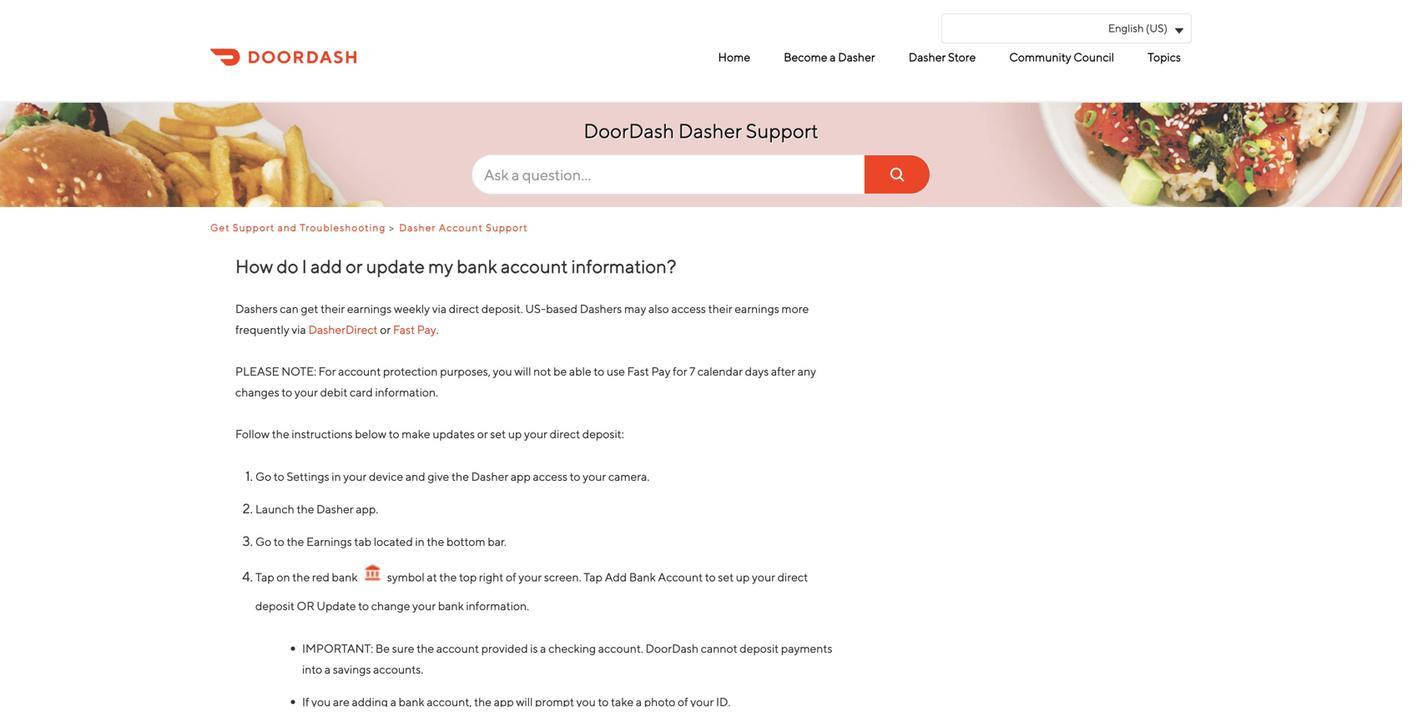 Task type: describe. For each thing, give the bounding box(es) containing it.
to left use on the left of page
[[594, 364, 605, 378]]

camera.
[[609, 470, 650, 483]]

1 their from the left
[[321, 302, 345, 316]]

not
[[534, 364, 551, 378]]

go to the earnings tab located in the bottom bar.
[[256, 535, 507, 549]]

for
[[673, 364, 688, 378]]

dasherdirect link
[[308, 323, 378, 337]]

direct inside dashers can get their earnings weekly via direct deposit. us-based dashers may also access their earnings more frequently via
[[449, 302, 480, 316]]

information?
[[572, 256, 677, 277]]

checking account.
[[549, 642, 644, 656]]

add
[[311, 256, 342, 277]]

1 earnings from the left
[[347, 302, 392, 316]]

tap inside symbol at the top right of your screen. tap add bank account to set up your direct deposit or update to change your bank information.
[[584, 570, 603, 584]]

doordash dasher support
[[584, 119, 819, 143]]

changes
[[235, 385, 279, 399]]

go to settings in your device and give the dasher app access to your camera.
[[256, 470, 650, 483]]

bar.
[[488, 535, 507, 549]]

give
[[428, 470, 450, 483]]

dasher up ask a question... "text field"
[[679, 119, 743, 143]]

go for go to the earnings tab located in the bottom bar.
[[256, 535, 272, 549]]

us-
[[526, 302, 546, 316]]

screen.
[[544, 570, 582, 584]]

home
[[719, 50, 751, 64]]

Ask a question... text field
[[472, 154, 931, 195]]

into
[[302, 663, 323, 676]]

information. inside the please note: for account protection purposes, you will not be able to use fast pay for 7 calendar days after any changes to your debit card information.
[[375, 385, 438, 399]]

located
[[374, 535, 413, 549]]

dasher account support link
[[393, 221, 535, 234]]

important:
[[302, 642, 373, 656]]

app.
[[356, 502, 379, 516]]

2 horizontal spatial account
[[501, 256, 568, 277]]

or
[[297, 599, 315, 613]]

protection
[[383, 364, 438, 378]]

1 vertical spatial direct
[[550, 427, 580, 441]]

below
[[355, 427, 387, 441]]

cannot
[[701, 642, 738, 656]]

0 vertical spatial doordash
[[584, 119, 675, 143]]

accounts.
[[373, 663, 424, 676]]

0 vertical spatial via
[[432, 302, 447, 316]]

update
[[366, 256, 425, 277]]

make
[[402, 427, 431, 441]]

Preferred Language, English (US) button
[[942, 13, 1192, 43]]

dashers can get their earnings weekly via direct deposit. us-based dashers may also access their earnings more frequently via
[[235, 302, 809, 337]]

0 horizontal spatial support
[[233, 222, 275, 233]]

deposit:
[[583, 427, 624, 441]]

get
[[301, 302, 319, 316]]

become a dasher
[[784, 50, 876, 64]]

topics
[[1148, 50, 1182, 64]]

to down note: on the bottom of page
[[282, 385, 292, 399]]

deposit inside important: be sure the account provided is a checking account. doordash cannot deposit payments into a savings accounts.
[[740, 642, 779, 656]]

use
[[607, 364, 625, 378]]

the left bottom
[[427, 535, 445, 549]]

the inside important: be sure the account provided is a checking account. doordash cannot deposit payments into a savings accounts.
[[417, 642, 434, 656]]

the right the "follow"
[[272, 427, 290, 441]]

top
[[459, 570, 477, 584]]

.
[[437, 323, 439, 337]]

community
[[1010, 50, 1072, 64]]

at
[[427, 570, 437, 584]]

based
[[546, 302, 578, 316]]

get support and troubleshooting
[[210, 222, 386, 233]]

to down launch
[[274, 535, 285, 549]]

be
[[376, 642, 390, 656]]

(us)
[[1147, 22, 1168, 35]]

account inside the please note: for account protection purposes, you will not be able to use fast pay for 7 calendar days after any changes to your debit card information.
[[338, 364, 381, 378]]

sure
[[392, 642, 415, 656]]

any
[[798, 364, 817, 378]]

community council link
[[1006, 43, 1119, 71]]

tap on the red bank
[[256, 570, 360, 584]]

symbol at the top right of your screen. tap add bank account to set up your direct deposit or update to change your bank information.
[[256, 570, 808, 613]]

you
[[493, 364, 512, 378]]

calendar
[[698, 364, 743, 378]]

2 dashers from the left
[[580, 302, 622, 316]]

to right bank
[[705, 570, 716, 584]]

1 vertical spatial access
[[533, 470, 568, 483]]

set inside symbol at the top right of your screen. tap add bank account to set up your direct deposit or update to change your bank information.
[[718, 570, 734, 584]]

1 horizontal spatial in
[[415, 535, 425, 549]]

home link
[[714, 43, 755, 71]]

is
[[530, 642, 538, 656]]

0 vertical spatial set
[[490, 427, 506, 441]]

information. inside symbol at the top right of your screen. tap add bank account to set up your direct deposit or update to change your bank information.
[[466, 599, 529, 613]]

0 horizontal spatial up
[[508, 427, 522, 441]]

settings
[[287, 470, 330, 483]]

1 dashers from the left
[[235, 302, 278, 316]]

council
[[1074, 50, 1115, 64]]

dasherdirect
[[308, 323, 378, 337]]

update
[[317, 599, 356, 613]]

be
[[554, 364, 567, 378]]

deposit.
[[482, 302, 523, 316]]

my
[[428, 256, 453, 277]]

how
[[235, 256, 273, 277]]

change
[[371, 599, 410, 613]]

0 horizontal spatial via
[[292, 323, 306, 337]]

app
[[511, 470, 531, 483]]

dasher store
[[909, 50, 976, 64]]

english
[[1109, 22, 1145, 35]]

to left make
[[389, 427, 400, 441]]

purposes,
[[440, 364, 491, 378]]

dasher help home image
[[210, 47, 357, 68]]

card
[[350, 385, 373, 399]]

dasher account support
[[399, 222, 528, 233]]

2 vertical spatial a
[[325, 663, 331, 676]]

important: be sure the account provided is a checking account. doordash cannot deposit payments into a savings accounts.
[[302, 642, 833, 676]]

1 vertical spatial or
[[380, 323, 391, 337]]

updates
[[433, 427, 475, 441]]

the right give at the left of page
[[452, 470, 469, 483]]

tab
[[354, 535, 372, 549]]

to left settings
[[274, 470, 285, 483]]

will
[[515, 364, 531, 378]]

follow
[[235, 427, 270, 441]]

frequently
[[235, 323, 290, 337]]

add
[[605, 570, 627, 584]]

1 vertical spatial and
[[406, 470, 426, 483]]

support for doordash dasher support
[[746, 119, 819, 143]]

go for go to settings in your device and give the dasher app access to your camera.
[[256, 470, 272, 483]]



Task type: locate. For each thing, give the bounding box(es) containing it.
tap
[[256, 570, 274, 584], [584, 570, 603, 584]]

7
[[690, 364, 696, 378]]

direct left 'deposit.'
[[449, 302, 480, 316]]

0 horizontal spatial information.
[[375, 385, 438, 399]]

a right into
[[325, 663, 331, 676]]

become a dasher link
[[780, 43, 880, 71]]

weekly
[[394, 302, 430, 316]]

in right located
[[415, 535, 425, 549]]

follow the instructions below to make updates or set up your direct deposit:
[[235, 427, 624, 441]]

dashers left may
[[580, 302, 622, 316]]

account left provided
[[437, 642, 479, 656]]

support down become
[[746, 119, 819, 143]]

0 vertical spatial and
[[278, 222, 297, 233]]

deposit down on
[[256, 599, 295, 613]]

can
[[280, 302, 299, 316]]

2 vertical spatial or
[[477, 427, 488, 441]]

bank
[[457, 256, 498, 277], [332, 570, 358, 584], [438, 599, 464, 613]]

2 their from the left
[[709, 302, 733, 316]]

days
[[745, 364, 769, 378]]

please
[[235, 364, 279, 378]]

0 vertical spatial access
[[672, 302, 706, 316]]

0 horizontal spatial account
[[439, 222, 483, 233]]

1 horizontal spatial pay
[[652, 364, 671, 378]]

device
[[369, 470, 404, 483]]

launch
[[256, 502, 295, 516]]

0 vertical spatial pay
[[417, 323, 437, 337]]

account up how do i add or update my bank account information?
[[439, 222, 483, 233]]

0 vertical spatial up
[[508, 427, 522, 441]]

in right settings
[[332, 470, 341, 483]]

bank down the top
[[438, 599, 464, 613]]

red
[[312, 570, 330, 584]]

on
[[277, 570, 290, 584]]

1 vertical spatial bank
[[332, 570, 358, 584]]

up up cannot at the bottom of the page
[[736, 570, 750, 584]]

1 vertical spatial a
[[540, 642, 547, 656]]

0 vertical spatial deposit
[[256, 599, 295, 613]]

account
[[439, 222, 483, 233], [658, 570, 703, 584]]

a right become
[[830, 50, 836, 64]]

0 horizontal spatial direct
[[449, 302, 480, 316]]

to left change
[[358, 599, 369, 613]]

set right 'updates'
[[490, 427, 506, 441]]

pay left the for
[[652, 364, 671, 378]]

go
[[256, 470, 272, 483], [256, 535, 272, 549]]

1 vertical spatial pay
[[652, 364, 671, 378]]

1 horizontal spatial or
[[380, 323, 391, 337]]

deposit
[[256, 599, 295, 613], [740, 642, 779, 656]]

dasher right become
[[838, 50, 876, 64]]

information.
[[375, 385, 438, 399], [466, 599, 529, 613]]

1 vertical spatial go
[[256, 535, 272, 549]]

community council
[[1010, 50, 1115, 64]]

1 vertical spatial in
[[415, 535, 425, 549]]

2 horizontal spatial a
[[830, 50, 836, 64]]

1 vertical spatial information.
[[466, 599, 529, 613]]

0 horizontal spatial pay
[[417, 323, 437, 337]]

the right launch
[[297, 502, 314, 516]]

earnings up dasherdirect or fast pay .
[[347, 302, 392, 316]]

0 horizontal spatial a
[[325, 663, 331, 676]]

menu
[[468, 43, 1186, 71]]

0 vertical spatial fast
[[393, 323, 415, 337]]

2 vertical spatial account
[[437, 642, 479, 656]]

provided
[[482, 642, 528, 656]]

direct inside symbol at the top right of your screen. tap add bank account to set up your direct deposit or update to change your bank information.
[[778, 570, 808, 584]]

and
[[278, 222, 297, 233], [406, 470, 426, 483]]

1 vertical spatial account
[[338, 364, 381, 378]]

2 vertical spatial bank
[[438, 599, 464, 613]]

earnings left 'more'
[[735, 302, 780, 316]]

fast down weekly
[[393, 323, 415, 337]]

direct left deposit:
[[550, 427, 580, 441]]

dasher left store
[[909, 50, 946, 64]]

0 horizontal spatial fast
[[393, 323, 415, 337]]

up up app
[[508, 427, 522, 441]]

tap left on
[[256, 570, 274, 584]]

up
[[508, 427, 522, 441], [736, 570, 750, 584]]

0 horizontal spatial set
[[490, 427, 506, 441]]

1 horizontal spatial access
[[672, 302, 706, 316]]

0 vertical spatial information.
[[375, 385, 438, 399]]

to left camera.
[[570, 470, 581, 483]]

troubleshooting
[[300, 222, 386, 233]]

1 horizontal spatial up
[[736, 570, 750, 584]]

right
[[479, 570, 504, 584]]

account inside important: be sure the account provided is a checking account. doordash cannot deposit payments into a savings accounts.
[[437, 642, 479, 656]]

payments
[[781, 642, 833, 656]]

launch the dasher app.
[[256, 502, 379, 516]]

get
[[210, 222, 230, 233]]

support for dasher account support
[[486, 222, 528, 233]]

support up how do i add or update my bank account information?
[[486, 222, 528, 233]]

1 horizontal spatial earnings
[[735, 302, 780, 316]]

pay
[[417, 323, 437, 337], [652, 364, 671, 378]]

tap left "add"
[[584, 570, 603, 584]]

in
[[332, 470, 341, 483], [415, 535, 425, 549]]

pay down weekly
[[417, 323, 437, 337]]

or right 'updates'
[[477, 427, 488, 441]]

1 go from the top
[[256, 470, 272, 483]]

account inside symbol at the top right of your screen. tap add bank account to set up your direct deposit or update to change your bank information.
[[658, 570, 703, 584]]

set
[[490, 427, 506, 441], [718, 570, 734, 584]]

fast
[[393, 323, 415, 337], [628, 364, 650, 378]]

via
[[432, 302, 447, 316], [292, 323, 306, 337]]

debit
[[320, 385, 348, 399]]

the right on
[[292, 570, 310, 584]]

0 horizontal spatial and
[[278, 222, 297, 233]]

2 horizontal spatial or
[[477, 427, 488, 441]]

1 horizontal spatial dashers
[[580, 302, 622, 316]]

i
[[302, 256, 307, 277]]

0 vertical spatial account
[[439, 222, 483, 233]]

support
[[746, 119, 819, 143], [233, 222, 275, 233], [486, 222, 528, 233]]

your inside the please note: for account protection purposes, you will not be able to use fast pay for 7 calendar days after any changes to your debit card information.
[[295, 385, 318, 399]]

and up do
[[278, 222, 297, 233]]

access inside dashers can get their earnings weekly via direct deposit. us-based dashers may also access their earnings more frequently via
[[672, 302, 706, 316]]

1 horizontal spatial information.
[[466, 599, 529, 613]]

user-added image image
[[360, 562, 385, 585]]

bank inside symbol at the top right of your screen. tap add bank account to set up your direct deposit or update to change your bank information.
[[438, 599, 464, 613]]

doordash inside important: be sure the account provided is a checking account. doordash cannot deposit payments into a savings accounts.
[[646, 642, 699, 656]]

note:
[[282, 364, 316, 378]]

via down "can" on the top left of the page
[[292, 323, 306, 337]]

the left earnings on the bottom left of page
[[287, 535, 304, 549]]

do
[[277, 256, 298, 277]]

0 horizontal spatial tap
[[256, 570, 274, 584]]

0 vertical spatial account
[[501, 256, 568, 277]]

account up card
[[338, 364, 381, 378]]

become
[[784, 50, 828, 64]]

of
[[506, 570, 517, 584]]

0 vertical spatial a
[[830, 50, 836, 64]]

1 vertical spatial set
[[718, 570, 734, 584]]

0 horizontal spatial earnings
[[347, 302, 392, 316]]

0 horizontal spatial or
[[346, 256, 363, 277]]

0 vertical spatial bank
[[457, 256, 498, 277]]

please note: for account protection purposes, you will not be able to use fast pay for 7 calendar days after any changes to your debit card information.
[[235, 364, 817, 399]]

access right app
[[533, 470, 568, 483]]

1 vertical spatial deposit
[[740, 642, 779, 656]]

account up us-
[[501, 256, 568, 277]]

1 horizontal spatial support
[[486, 222, 528, 233]]

2 horizontal spatial direct
[[778, 570, 808, 584]]

savings
[[333, 663, 371, 676]]

dasher left app.
[[317, 502, 354, 516]]

account inside dasher account support link
[[439, 222, 483, 233]]

dasher
[[838, 50, 876, 64], [909, 50, 946, 64], [679, 119, 743, 143], [399, 222, 436, 233], [472, 470, 509, 483], [317, 502, 354, 516]]

1 horizontal spatial fast
[[628, 364, 650, 378]]

get support and troubleshooting link
[[210, 221, 393, 234]]

1 horizontal spatial their
[[709, 302, 733, 316]]

or left fast pay link in the top left of the page
[[380, 323, 391, 337]]

account right bank
[[658, 570, 703, 584]]

the right at at the bottom of page
[[440, 570, 457, 584]]

direct up payments
[[778, 570, 808, 584]]

0 vertical spatial or
[[346, 256, 363, 277]]

1 vertical spatial account
[[658, 570, 703, 584]]

support right get
[[233, 222, 275, 233]]

dasher up update
[[399, 222, 436, 233]]

menu containing home
[[468, 43, 1186, 71]]

1 horizontal spatial account
[[437, 642, 479, 656]]

symbol
[[387, 570, 425, 584]]

the
[[272, 427, 290, 441], [452, 470, 469, 483], [297, 502, 314, 516], [287, 535, 304, 549], [427, 535, 445, 549], [292, 570, 310, 584], [440, 570, 457, 584], [417, 642, 434, 656]]

2 tap from the left
[[584, 570, 603, 584]]

their right get
[[321, 302, 345, 316]]

1 horizontal spatial tap
[[584, 570, 603, 584]]

fast pay link
[[393, 323, 437, 337]]

1 tap from the left
[[256, 570, 274, 584]]

0 horizontal spatial deposit
[[256, 599, 295, 613]]

the inside symbol at the top right of your screen. tap add bank account to set up your direct deposit or update to change your bank information.
[[440, 570, 457, 584]]

after
[[771, 364, 796, 378]]

via up .
[[432, 302, 447, 316]]

1 vertical spatial via
[[292, 323, 306, 337]]

store
[[949, 50, 976, 64]]

deposit inside symbol at the top right of your screen. tap add bank account to set up your direct deposit or update to change your bank information.
[[256, 599, 295, 613]]

1 vertical spatial fast
[[628, 364, 650, 378]]

access right also
[[672, 302, 706, 316]]

1 horizontal spatial deposit
[[740, 642, 779, 656]]

access
[[672, 302, 706, 316], [533, 470, 568, 483]]

go down launch
[[256, 535, 272, 549]]

english (us)
[[1109, 22, 1168, 35]]

2 horizontal spatial support
[[746, 119, 819, 143]]

go up launch
[[256, 470, 272, 483]]

0 horizontal spatial their
[[321, 302, 345, 316]]

earnings
[[307, 535, 352, 549]]

dashers up frequently
[[235, 302, 278, 316]]

fast inside the please note: for account protection purposes, you will not be able to use fast pay for 7 calendar days after any changes to your debit card information.
[[628, 364, 650, 378]]

bank right red at the left bottom of the page
[[332, 570, 358, 584]]

2 vertical spatial direct
[[778, 570, 808, 584]]

a right the is
[[540, 642, 547, 656]]

0 horizontal spatial dashers
[[235, 302, 278, 316]]

topics link
[[1144, 43, 1186, 71]]

2 earnings from the left
[[735, 302, 780, 316]]

your
[[295, 385, 318, 399], [524, 427, 548, 441], [343, 470, 367, 483], [583, 470, 606, 483], [519, 570, 542, 584], [752, 570, 776, 584], [413, 599, 436, 613]]

bottom
[[447, 535, 486, 549]]

may
[[625, 302, 647, 316]]

information. down protection
[[375, 385, 438, 399]]

direct
[[449, 302, 480, 316], [550, 427, 580, 441], [778, 570, 808, 584]]

set up cannot at the bottom of the page
[[718, 570, 734, 584]]

0 horizontal spatial access
[[533, 470, 568, 483]]

bank right my
[[457, 256, 498, 277]]

dasherdirect or fast pay .
[[308, 323, 439, 337]]

instructions
[[292, 427, 353, 441]]

or right "add"
[[346, 256, 363, 277]]

2 go from the top
[[256, 535, 272, 549]]

the right sure
[[417, 642, 434, 656]]

their right also
[[709, 302, 733, 316]]

0 vertical spatial go
[[256, 470, 272, 483]]

0 horizontal spatial in
[[332, 470, 341, 483]]

1 horizontal spatial and
[[406, 470, 426, 483]]

0 horizontal spatial account
[[338, 364, 381, 378]]

1 horizontal spatial set
[[718, 570, 734, 584]]

how do i add or update my bank account information?
[[235, 256, 677, 277]]

information. down right
[[466, 599, 529, 613]]

1 horizontal spatial account
[[658, 570, 703, 584]]

1 horizontal spatial direct
[[550, 427, 580, 441]]

pay inside the please note: for account protection purposes, you will not be able to use fast pay for 7 calendar days after any changes to your debit card information.
[[652, 364, 671, 378]]

deposit right cannot at the bottom of the page
[[740, 642, 779, 656]]

1 vertical spatial doordash
[[646, 642, 699, 656]]

0 vertical spatial in
[[332, 470, 341, 483]]

a
[[830, 50, 836, 64], [540, 642, 547, 656], [325, 663, 331, 676]]

0 vertical spatial direct
[[449, 302, 480, 316]]

for
[[319, 364, 336, 378]]

up inside symbol at the top right of your screen. tap add bank account to set up your direct deposit or update to change your bank information.
[[736, 570, 750, 584]]

dasher left app
[[472, 470, 509, 483]]

more
[[782, 302, 809, 316]]

1 vertical spatial up
[[736, 570, 750, 584]]

fast right use on the left of page
[[628, 364, 650, 378]]

1 horizontal spatial a
[[540, 642, 547, 656]]

and left give at the left of page
[[406, 470, 426, 483]]

1 horizontal spatial via
[[432, 302, 447, 316]]



Task type: vqa. For each thing, say whether or not it's contained in the screenshot.
set within symbol at the top right of your screen. Tap Add Bank Account to set up your direct deposit OR Update to change your bank information.
yes



